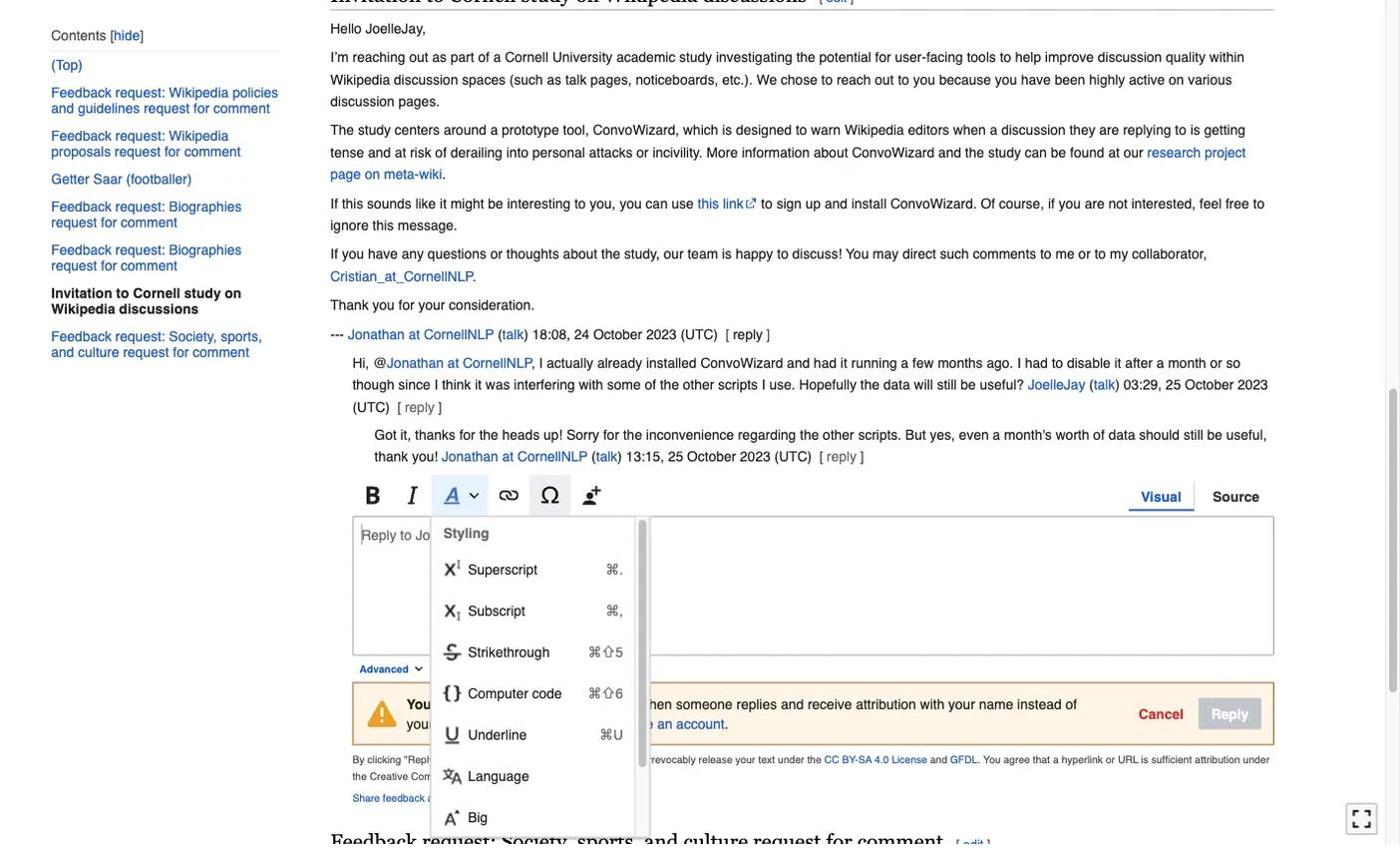 Task type: locate. For each thing, give the bounding box(es) containing it.
as right (such
[[549, 71, 563, 87]]

1 horizontal spatial about
[[565, 247, 599, 262]]

feedback inside feedback request: wikipedia proposals request for comment
[[51, 127, 112, 143]]

1 horizontal spatial 2023
[[742, 450, 773, 465]]

wikipedia inside feedback request: wikipedia proposals request for comment
[[169, 127, 229, 143]]

. inside '. you agree that a hyperlink or url is sufficient attribution under the creative commons license.'
[[981, 756, 984, 768]]

visual tab
[[1132, 482, 1198, 513]]

under inside '. you agree that a hyperlink or url is sufficient attribution under the creative commons license.'
[[1247, 756, 1274, 768]]

3 agree from the left
[[1007, 756, 1033, 768]]

to left you,
[[576, 196, 588, 211]]

more
[[709, 145, 740, 160]]

your left name
[[951, 698, 978, 713]]

been
[[1058, 71, 1089, 87]]

address,
[[455, 717, 508, 733]]

on down quality
[[1172, 71, 1188, 87]]

other inside got it, thanks for the heads up! sorry for the inconvenience regarding the other scripts. but yes, even a month's worth of data should still be useful, thank you!
[[825, 428, 857, 443]]

2 vertical spatial jonathan at cornellnlp link
[[443, 450, 590, 465]]

of right worth
[[1097, 428, 1108, 443]]

and inside feedback request: wikipedia policies and guidelines request for comment
[[51, 100, 74, 116]]

are inside to sign up and install convowizard. of course, if you are not interested, feel free to ignore this message.
[[1088, 196, 1108, 211]]

0 vertical spatial jonathan
[[349, 327, 406, 343]]

release
[[701, 756, 735, 768]]

think
[[443, 378, 473, 394]]

feedback request: society, sports, and culture request for comment
[[51, 329, 263, 360]]

agree down ⌘u
[[607, 756, 634, 768]]

can down in.
[[538, 717, 560, 733]]

0 vertical spatial can
[[1028, 145, 1050, 160]]

0 vertical spatial reply
[[735, 327, 765, 343]]

request: inside feedback request: wikipedia proposals request for comment
[[116, 127, 166, 143]]

2 vertical spatial are
[[437, 698, 457, 713]]

investigating
[[718, 49, 795, 65]]

with
[[581, 378, 605, 394], [923, 698, 948, 713]]

jonathan at cornellnlp link down thank you for your consideration.
[[349, 327, 496, 343]]

0 vertical spatial (utc)
[[683, 327, 720, 343]]

advanced
[[360, 665, 410, 676]]

hello joellejay,
[[331, 20, 427, 36]]

1 horizontal spatial other
[[825, 428, 857, 443]]

1 vertical spatial can
[[648, 196, 670, 211]]

and
[[51, 100, 74, 116], [369, 145, 392, 160], [941, 145, 964, 160], [827, 196, 850, 211], [51, 344, 74, 360], [789, 356, 812, 372], [783, 698, 806, 713], [587, 756, 604, 768], [933, 756, 950, 768]]

2 vertical spatial about
[[429, 794, 455, 806]]

attribution inside '. you agree that a hyperlink or url is sufficient attribution under the creative commons license.'
[[1199, 756, 1244, 768]]

2 horizontal spatial reply button
[[829, 450, 859, 465]]

be down months
[[964, 378, 979, 394]]

getter saar (footballer)
[[51, 171, 193, 187]]

wikipedia down reaching
[[331, 71, 391, 87]]

] up , i actually already installed convowizard and had it running a few months ago. i had to disable it after a month or so though since i think it was interfering with some of the other scripts i use. hopefully the data will still be useful?
[[769, 327, 773, 343]]

0 vertical spatial data
[[886, 378, 913, 394]]

be left the useful,
[[1211, 428, 1226, 443]]

jonathan
[[349, 327, 406, 343], [388, 356, 445, 372], [443, 450, 500, 465]]

the up chose
[[799, 49, 818, 65]]

link ⌘k image
[[500, 476, 520, 517]]

comment inside feedback request: wikipedia proposals request for comment
[[185, 143, 242, 159]]

study up society,
[[185, 285, 222, 301]]

attribution inside 'to be notified when someone replies and receive attribution with your name instead of your ip address, you can'
[[859, 698, 919, 713]]

1 horizontal spatial have
[[1024, 71, 1054, 87]]

on inside "i'm reaching out as part of a cornell university academic study investigating the potential for user-facing tools to help improve discussion quality within wikipedia discussion spaces (such as talk pages, noticeboards, etc.). we chose to reach out to you because you have been highly active on various discussion pages."
[[1172, 71, 1188, 87]]

study inside "i'm reaching out as part of a cornell university academic study investigating the potential for user-facing tools to help improve discussion quality within wikipedia discussion spaces (such as talk pages, noticeboards, etc.). we chose to reach out to you because you have been highly active on various discussion pages."
[[681, 49, 714, 65]]

] up thanks
[[439, 400, 443, 416]]

2 horizontal spatial )
[[1119, 378, 1123, 394]]

reply up scripts
[[735, 327, 765, 343]]

create an account link
[[617, 717, 727, 733]]

this inside to sign up and install convowizard. of course, if you are not interested, feel free to ignore this message.
[[374, 218, 395, 233]]

0 horizontal spatial when
[[641, 698, 674, 713]]

0 horizontal spatial convowizard
[[703, 356, 786, 372]]

2 had from the left
[[1028, 356, 1051, 372]]

agree up license.
[[464, 756, 491, 768]]

have down help
[[1024, 71, 1054, 87]]

--- jonathan at cornellnlp ( talk ) 18:08, 24 october 2023 (utc) [ reply ]
[[331, 327, 773, 343]]

attribution up 4.0
[[859, 698, 919, 713]]

about inside if you have any questions or thoughts about the study, our team is happy to discuss! you may direct such comments to me or to my collaborator, cristian_at_cornellnlp .
[[565, 247, 599, 262]]

october down month
[[1189, 378, 1238, 394]]

you inside '. you agree that a hyperlink or url is sufficient attribution under the creative commons license.'
[[987, 756, 1004, 768]]

] down 'scripts.' in the bottom of the page
[[863, 450, 867, 465]]

5 feedback from the top
[[51, 329, 112, 344]]

) inside ) 03:29, 25 october 2023 (utc)
[[1119, 378, 1123, 394]]

you inside 'to be notified when someone replies and receive attribution with your name instead of your ip address, you can'
[[512, 717, 534, 733]]

feedback inside feedback request: wikipedia policies and guidelines request for comment
[[51, 84, 112, 100]]

on inside research project page on meta-wiki
[[366, 167, 381, 182]]

0 vertical spatial attribution
[[859, 698, 919, 713]]

invitation to cornell study on wikipedia discussions
[[51, 285, 242, 317]]

comments
[[976, 247, 1040, 262]]

tense
[[331, 145, 365, 160]]

have inside "i'm reaching out as part of a cornell university academic study investigating the potential for user-facing tools to help improve discussion quality within wikipedia discussion spaces (such as talk pages, noticeboards, etc.). we chose to reach out to you because you have been highly active on various discussion pages."
[[1024, 71, 1054, 87]]

reply button for jonathan at cornellnlp ( talk ) 13:15, 25 october 2023 (utc) [ reply ]
[[829, 450, 859, 465]]

months
[[941, 356, 986, 372]]

month's
[[1007, 428, 1055, 443]]

2023 up installed
[[648, 327, 679, 343]]

(top) link
[[51, 51, 282, 78]]

for inside feedback request: wikipedia policies and guidelines request for comment
[[194, 100, 210, 116]]

other left 'scripts.' in the bottom of the page
[[825, 428, 857, 443]]

fullscreen image
[[1356, 811, 1376, 831]]

1 vertical spatial when
[[641, 698, 674, 713]]

2 feedback request: biographies request for comment from the top
[[51, 242, 242, 273]]

2023 down regarding at the right bottom of the page
[[742, 450, 773, 465]]

reply down bold ⌘b icon at left
[[362, 528, 398, 544]]

⌘u
[[601, 728, 625, 744]]

it,
[[402, 428, 412, 443]]

feedback request: biographies request for comment
[[51, 199, 242, 230], [51, 242, 242, 273]]

2 horizontal spatial (
[[1093, 378, 1097, 394]]

use.
[[772, 378, 798, 394]]

of inside the study centers around a prototype tool, convowizard, which is designed to warn wikipedia editors when a discussion they are replying to is getting tense and at risk of derailing into personal attacks or incivility. more information about convowizard and the study can be found at our
[[437, 145, 448, 160]]

2 under from the left
[[1247, 756, 1274, 768]]

have up the cristian_at_cornellnlp
[[369, 247, 399, 262]]

our up language
[[505, 756, 520, 768]]

up
[[808, 196, 823, 211]]

you down logged at the bottom left of the page
[[512, 717, 534, 733]]

0 vertical spatial have
[[1024, 71, 1054, 87]]

( down sorry
[[593, 450, 598, 465]]

wikipedia inside feedback request: wikipedia policies and guidelines request for comment
[[169, 84, 229, 100]]

cornellnlp up "was"
[[464, 356, 534, 372]]

biographies for 1st feedback request: biographies request for comment "link" from the top
[[169, 199, 242, 214]]

comment down invitation to cornell study on wikipedia discussions link
[[193, 344, 250, 360]]

of right part at the left top of the page
[[480, 49, 491, 65]]

0 vertical spatial talk link
[[504, 327, 525, 343]]

of inside 'to be notified when someone replies and receive attribution with your name instead of your ip address, you can'
[[1069, 698, 1080, 713]]

2 horizontal spatial on
[[1172, 71, 1188, 87]]

request
[[144, 100, 190, 116], [115, 143, 161, 159], [51, 214, 97, 230], [51, 258, 97, 273], [123, 344, 170, 360]]

reply inside reply button
[[1215, 708, 1253, 723]]

not up address,
[[461, 698, 483, 713]]

source
[[1217, 490, 1264, 505]]

agree
[[464, 756, 491, 768], [607, 756, 634, 768], [1007, 756, 1033, 768]]

feedback inside feedback request: society, sports, and culture request for comment
[[51, 329, 112, 344]]

1 horizontal spatial agree
[[607, 756, 634, 768]]

request: for feedback request: society, sports, and culture request for comment link
[[116, 329, 166, 344]]

request: for 1st feedback request: biographies request for comment "link" from the top
[[116, 199, 166, 214]]

2 horizontal spatial talk link
[[1097, 378, 1119, 394]]

request inside feedback request: wikipedia policies and guidelines request for comment
[[144, 100, 190, 116]]

1 vertical spatial reply
[[406, 400, 436, 416]]

of inside "i'm reaching out as part of a cornell university academic study investigating the potential for user-facing tools to help improve discussion quality within wikipedia discussion spaces (such as talk pages, noticeboards, etc.). we chose to reach out to you because you have been highly active on various discussion pages."
[[480, 49, 491, 65]]

for up invitation
[[101, 258, 117, 273]]

1 horizontal spatial data
[[1112, 428, 1139, 443]]

logged
[[487, 698, 532, 713]]

2 horizontal spatial about
[[816, 145, 851, 160]]

if for if you have any questions or thoughts about the study, our team is happy to discuss! you may direct such comments to me or to my collaborator, cristian_at_cornellnlp .
[[331, 247, 339, 262]]

and left gfdl link
[[933, 756, 950, 768]]

1 request: from the top
[[116, 84, 166, 100]]

2 feedback request: biographies request for comment link from the top
[[51, 236, 282, 279]]

0 vertical spatial as
[[433, 49, 448, 65]]

1 horizontal spatial with
[[923, 698, 948, 713]]

request: up the invitation to cornell study on wikipedia discussions
[[116, 242, 166, 258]]

of right risk
[[437, 145, 448, 160]]

0 vertical spatial reply button
[[735, 327, 765, 343]]

1 feedback request: biographies request for comment link from the top
[[51, 193, 282, 236]]

talk link down the disable
[[1097, 378, 1119, 394]]

0 vertical spatial convowizard
[[855, 145, 938, 160]]

but
[[908, 428, 929, 443]]

reply down since
[[406, 400, 436, 416]]

(
[[499, 327, 504, 343], [1093, 378, 1097, 394], [593, 450, 598, 465]]

someone
[[678, 698, 735, 713]]

0 vertical spatial not
[[1112, 196, 1131, 211]]

1 if from the top
[[331, 196, 339, 211]]

install
[[854, 196, 889, 211]]

to sign up and install convowizard. of course, if you are not interested, feel free to ignore this message.
[[331, 196, 1269, 233]]

1 vertical spatial on
[[366, 167, 381, 182]]

1 horizontal spatial you
[[848, 247, 872, 262]]

about down commons
[[429, 794, 455, 806]]

comment inside feedback request: society, sports, and culture request for comment
[[193, 344, 250, 360]]

to
[[555, 698, 570, 713]]

1 feedback request: biographies request for comment from the top
[[51, 199, 242, 230]]

wikipedia inside "i'm reaching out as part of a cornell university academic study investigating the potential for user-facing tools to help improve discussion quality within wikipedia discussion spaces (such as talk pages, noticeboards, etc.). we chose to reach out to you because you have been highly active on various discussion pages."
[[331, 71, 391, 87]]

thoughts
[[508, 247, 561, 262]]

1 biographies from the top
[[169, 199, 242, 214]]

0 vertical spatial cornell
[[506, 49, 550, 65]]

2 vertical spatial [
[[822, 450, 826, 465]]

convowizard inside , i actually already installed convowizard and had it running a few months ago. i had to disable it after a month or so though since i think it was interfering with some of the other scripts i use. hopefully the data will still be useful?
[[703, 356, 786, 372]]

5 request: from the top
[[116, 329, 166, 344]]

reach
[[839, 71, 874, 87]]

text
[[761, 756, 777, 768]]

request: inside feedback request: society, sports, and culture request for comment
[[116, 329, 166, 344]]

got
[[376, 428, 398, 443]]

for inside feedback request: wikipedia proposals request for comment
[[165, 143, 181, 159]]

a inside got it, thanks for the heads up! sorry for the inconvenience regarding the other scripts. but yes, even a month's worth of data should still be useful, thank you!
[[996, 428, 1003, 443]]

advanced button
[[354, 657, 433, 684]]

0 vertical spatial feedback request: biographies request for comment
[[51, 199, 242, 230]]

1 vertical spatial still
[[1187, 428, 1207, 443]]

on inside the invitation to cornell study on wikipedia discussions
[[225, 285, 242, 301]]

is inside if you have any questions or thoughts about the study, our team is happy to discuss! you may direct such comments to me or to my collaborator, cristian_at_cornellnlp .
[[724, 247, 734, 262]]

feedback request: biographies request for comment for 2nd feedback request: biographies request for comment "link"
[[51, 242, 242, 273]]

with inside , i actually already installed convowizard and had it running a few months ago. i had to disable it after a month or so though since i think it was interfering with some of the other scripts i use. hopefully the data will still be useful?
[[581, 378, 605, 394]]

when inside 'to be notified when someone replies and receive attribution with your name instead of your ip address, you can'
[[641, 698, 674, 713]]

have
[[1024, 71, 1054, 87], [369, 247, 399, 262]]

request: inside feedback request: wikipedia policies and guidelines request for comment
[[116, 84, 166, 100]]

2 vertical spatial our
[[505, 756, 520, 768]]

0 vertical spatial 2023
[[648, 327, 679, 343]]

or inside , i actually already installed convowizard and had it running a few months ago. i had to disable it after a month or so though since i think it was interfering with some of the other scripts i use. hopefully the data will still be useful?
[[1214, 356, 1226, 372]]

or left url
[[1109, 756, 1119, 768]]

even
[[962, 428, 992, 443]]

a right even
[[996, 428, 1003, 443]]

for down cristian_at_cornellnlp 'link'
[[400, 298, 416, 314]]

2 feedback from the top
[[51, 127, 112, 143]]

as left part at the left top of the page
[[433, 49, 448, 65]]

or
[[638, 145, 651, 160], [492, 247, 504, 262], [1082, 247, 1094, 262], [1214, 356, 1226, 372], [601, 717, 613, 733], [1109, 756, 1119, 768]]

0 vertical spatial (
[[499, 327, 504, 343]]

2 vertical spatial (utc)
[[777, 450, 814, 465]]

are right if
[[1088, 196, 1108, 211]]

feel
[[1203, 196, 1226, 211]]

receive
[[810, 698, 855, 713]]

0 horizontal spatial 2023
[[648, 327, 679, 343]]

a right after
[[1160, 356, 1168, 372]]

0 horizontal spatial ]
[[439, 400, 443, 416]]

[ reply ]
[[399, 400, 443, 416]]

if down ignore
[[331, 247, 339, 262]]

2 vertical spatial cornellnlp
[[519, 450, 590, 465]]

1 horizontal spatial cornell
[[506, 49, 550, 65]]

convowizard inside the study centers around a prototype tool, convowizard, which is designed to warn wikipedia editors when a discussion they are replying to is getting tense and at risk of derailing into personal attacks or incivility. more information about convowizard and the study can be found at our
[[855, 145, 938, 160]]

talk link for got it, thanks for the heads up! sorry for the inconvenience regarding the other scripts. but yes, even a month's worth of data should still be useful, thank you!
[[598, 450, 619, 465]]

1 vertical spatial our
[[666, 247, 686, 262]]

2023 down so
[[1242, 378, 1272, 394]]

2 request: from the top
[[116, 127, 166, 143]]

25
[[1169, 378, 1185, 394], [670, 450, 685, 465]]

1 vertical spatial convowizard
[[703, 356, 786, 372]]

other inside , i actually already installed convowizard and had it running a few months ago. i had to disable it after a month or so though since i think it was interfering with some of the other scripts i use. hopefully the data will still be useful?
[[685, 378, 717, 394]]

research project page on meta-wiki link
[[331, 145, 1250, 182]]

for up getter saar (footballer) "link" on the left top of the page
[[165, 143, 181, 159]]

cornellnlp‬
[[493, 528, 563, 544]]

sa
[[861, 756, 875, 768]]

2 biographies from the top
[[169, 242, 242, 258]]

joellejay link
[[1031, 378, 1089, 394]]

( down consideration.
[[499, 327, 504, 343]]

data left will
[[886, 378, 913, 394]]

talk link for ---
[[504, 327, 525, 343]]

i left think
[[436, 378, 439, 394]]

0 vertical spatial with
[[581, 378, 605, 394]]

0 horizontal spatial 25
[[670, 450, 685, 465]]

the
[[799, 49, 818, 65], [968, 145, 987, 160], [603, 247, 622, 262], [662, 378, 681, 394], [863, 378, 882, 394], [481, 428, 500, 443], [625, 428, 644, 443], [802, 428, 822, 443], [810, 756, 824, 768], [354, 772, 368, 784]]

talk down the disable
[[1097, 378, 1119, 394]]

a right that
[[1056, 756, 1062, 768]]

the down installed
[[662, 378, 681, 394]]

when up or create an account .
[[641, 698, 674, 713]]

chose
[[783, 71, 820, 87]]

so
[[1230, 356, 1245, 372]]

talk link down sorry
[[598, 450, 619, 465]]

cc by-sa 4.0 license link
[[827, 756, 930, 768]]

(utc) down regarding at the right bottom of the page
[[777, 450, 814, 465]]

1 vertical spatial other
[[825, 428, 857, 443]]

talk
[[567, 71, 589, 87], [504, 327, 525, 343], [1097, 378, 1119, 394], [598, 450, 619, 465]]

0 horizontal spatial agree
[[464, 756, 491, 768]]

2 agree from the left
[[607, 756, 634, 768]]

our inside the study centers around a prototype tool, convowizard, which is designed to warn wikipedia editors when a discussion they are replying to is getting tense and at risk of derailing into personal attacks or incivility. more information about convowizard and the study can be found at our
[[1127, 145, 1147, 160]]

course,
[[1002, 196, 1048, 211]]

talk down university
[[567, 71, 589, 87]]

1 vertical spatial biographies
[[169, 242, 242, 258]]

special character image
[[542, 476, 562, 517]]

other down installed
[[685, 378, 717, 394]]

request up feedback request: wikipedia proposals request for comment link
[[144, 100, 190, 116]]

or inside '. you agree that a hyperlink or url is sufficient attribution under the creative commons license.'
[[1109, 756, 1119, 768]]

1 vertical spatial you
[[408, 698, 433, 713]]

2 vertical spatial talk link
[[598, 450, 619, 465]]

2 vertical spatial on
[[225, 285, 242, 301]]

0 horizontal spatial reply button
[[406, 400, 436, 416]]

feedback request: wikipedia proposals request for comment link
[[51, 122, 282, 165]]

4 request: from the top
[[116, 242, 166, 258]]

0 vertical spatial when
[[956, 122, 989, 138]]

request: down (top) link
[[116, 84, 166, 100]]

feedback request: biographies request for comment link up the invitation to cornell study on wikipedia discussions
[[51, 236, 282, 279]]

) 03:29, 25 october 2023 (utc)
[[354, 378, 1272, 416]]

0 horizontal spatial data
[[886, 378, 913, 394]]

our down replying
[[1127, 145, 1147, 160]]

a inside "i'm reaching out as part of a cornell university academic study investigating the potential for user-facing tools to help improve discussion quality within wikipedia discussion spaces (such as talk pages, noticeboards, etc.). we chose to reach out to you because you have been highly active on various discussion pages."
[[495, 49, 503, 65]]

1 vertical spatial )
[[1119, 378, 1123, 394]]

feedback for feedback request: wikipedia proposals request for comment link
[[51, 127, 112, 143]]

for down discussions
[[173, 344, 189, 360]]

team
[[690, 247, 720, 262]]

. you agree that a hyperlink or url is sufficient attribution under the creative commons license.
[[354, 756, 1274, 784]]

still right will
[[940, 378, 960, 394]]

3 request: from the top
[[116, 199, 166, 214]]

1 vertical spatial about
[[565, 247, 599, 262]]

for left user-
[[878, 49, 894, 65]]

1 horizontal spatial reply button
[[735, 327, 765, 343]]

biographies for 2nd feedback request: biographies request for comment "link"
[[169, 242, 242, 258]]

0 horizontal spatial talk link
[[504, 327, 525, 343]]

if inside if you have any questions or thoughts about the study, our team is happy to discuss! you may direct such comments to me or to my collaborator, cristian_at_cornellnlp .
[[331, 247, 339, 262]]

i'm reaching out as part of a cornell university academic study investigating the potential for user-facing tools to help improve discussion quality within wikipedia discussion spaces (such as talk pages, noticeboards, etc.). we chose to reach out to you because you have been highly active on various discussion pages.
[[331, 49, 1249, 109]]

request: down (footballer)
[[116, 199, 166, 214]]

october up already
[[595, 327, 644, 343]]

which
[[685, 122, 721, 138]]

or down notified
[[601, 717, 613, 733]]

cristian_at_cornellnlp link
[[331, 269, 475, 285]]

link
[[725, 196, 746, 211]]

1 horizontal spatial convowizard
[[855, 145, 938, 160]]

0 horizontal spatial cornell
[[133, 285, 181, 301]]

biographies up invitation to cornell study on wikipedia discussions link
[[169, 242, 242, 258]]

reply for reply to ‪jonathan at cornellnlp‬
[[362, 528, 398, 544]]

and inside , i actually already installed convowizard and had it running a few months ago. i had to disable it after a month or so though since i think it was interfering with some of the other scripts i use. hopefully the data will still be useful?
[[789, 356, 812, 372]]

prototype
[[503, 122, 561, 138]]

0 vertical spatial our
[[1127, 145, 1147, 160]]

of right some
[[647, 378, 658, 394]]

you right if
[[1062, 196, 1084, 211]]

1 vertical spatial with
[[923, 698, 948, 713]]

and inside to sign up and install convowizard. of course, if you are not interested, feel free to ignore this message.
[[827, 196, 850, 211]]

cornell inside "i'm reaching out as part of a cornell university academic study investigating the potential for user-facing tools to help improve discussion quality within wikipedia discussion spaces (such as talk pages, noticeboards, etc.). we chose to reach out to you because you have been highly active on various discussion pages."
[[506, 49, 550, 65]]

wiki
[[420, 167, 443, 182]]

to left me
[[1043, 247, 1055, 262]]

13:15,
[[628, 450, 666, 465]]

0 horizontal spatial still
[[940, 378, 960, 394]]

it left after
[[1118, 356, 1125, 372]]

sufficient
[[1155, 756, 1196, 768]]

1 feedback from the top
[[51, 84, 112, 100]]

1 vertical spatial data
[[1112, 428, 1139, 443]]

1 vertical spatial 2023
[[1242, 378, 1272, 394]]

clicking
[[368, 756, 402, 768]]

1 vertical spatial if
[[331, 247, 339, 262]]

⌘⇧5
[[589, 645, 625, 661]]

and inside feedback request: society, sports, and culture request for comment
[[51, 344, 74, 360]]

]
[[769, 327, 773, 343], [439, 400, 443, 416], [863, 450, 867, 465]]

comment
[[214, 100, 271, 116], [185, 143, 242, 159], [121, 214, 178, 230], [121, 258, 178, 273], [193, 344, 250, 360]]

1 vertical spatial (utc)
[[354, 400, 391, 416]]

wikipedia inside the study centers around a prototype tool, convowizard, which is designed to warn wikipedia editors when a discussion they are replying to is getting tense and at risk of derailing into personal attacks or incivility. more information about convowizard and the study can be found at our
[[847, 122, 907, 138]]

you are not logged in.
[[408, 698, 552, 713]]

collaborator,
[[1136, 247, 1211, 262]]

attacks
[[591, 145, 635, 160]]

2 horizontal spatial ]
[[863, 450, 867, 465]]

1 - from the left
[[331, 327, 336, 343]]

jonathan at cornellnlp link for at
[[443, 450, 590, 465]]

[ down since
[[399, 400, 403, 416]]

3 - from the left
[[341, 327, 345, 343]]

1 under from the left
[[780, 756, 807, 768]]

improve
[[1048, 49, 1097, 65]]

at
[[396, 145, 407, 160], [1112, 145, 1123, 160], [410, 327, 421, 343], [449, 356, 460, 372], [504, 450, 515, 465], [478, 528, 489, 544]]

1 vertical spatial talk link
[[1097, 378, 1119, 394]]

0 vertical spatial reply
[[362, 528, 398, 544]]

feedback for feedback request: society, sports, and culture request for comment link
[[51, 329, 112, 344]]

2 if from the top
[[331, 247, 339, 262]]

discussion up active
[[1101, 49, 1166, 65]]

0 vertical spatial out
[[410, 49, 430, 65]]

be inside the study centers around a prototype tool, convowizard, which is designed to warn wikipedia editors when a discussion they are replying to is getting tense and at risk of derailing into personal attacks or incivility. more information about convowizard and the study can be found at our
[[1054, 145, 1070, 160]]

invitation
[[51, 285, 113, 301]]

2 vertical spatial october
[[689, 450, 738, 465]]

2 horizontal spatial 2023
[[1242, 378, 1272, 394]]

0 vertical spatial are
[[1103, 122, 1123, 138]]

not left interested, at the right top of the page
[[1112, 196, 1131, 211]]

computer code
[[469, 687, 563, 703]]

to up the joellejay link
[[1055, 356, 1067, 372]]

to left reach on the top right
[[824, 71, 835, 87]]

1 horizontal spatial (utc)
[[683, 327, 720, 343]]

biographies
[[169, 199, 242, 214], [169, 242, 242, 258]]

(utc)
[[683, 327, 720, 343], [354, 400, 391, 416], [777, 450, 814, 465]]

be inside got it, thanks for the heads up! sorry for the inconvenience regarding the other scripts. but yes, even a month's worth of data should still be useful, thank you!
[[1211, 428, 1226, 443]]

1 horizontal spatial [
[[728, 327, 732, 343]]

1 vertical spatial feedback request: biographies request for comment
[[51, 242, 242, 273]]

creative
[[371, 772, 409, 784]]

1 vertical spatial [
[[399, 400, 403, 416]]

within
[[1213, 49, 1249, 65]]

or right me
[[1082, 247, 1094, 262]]

be left found
[[1054, 145, 1070, 160]]

0 vertical spatial on
[[1172, 71, 1188, 87]]

0 vertical spatial )
[[525, 327, 530, 343]]



Task type: describe. For each thing, give the bounding box(es) containing it.
by-
[[845, 756, 861, 768]]

feedback request: biographies request for comment for 1st feedback request: biographies request for comment "link" from the top
[[51, 199, 242, 230]]

reply for reply
[[1215, 708, 1253, 723]]

getter saar (footballer) link
[[51, 165, 282, 193]]

the left cc
[[810, 756, 824, 768]]

feedback for feedback request: wikipedia policies and guidelines request for comment link
[[51, 84, 112, 100]]

@
[[374, 356, 388, 372]]

comment up the invitation to cornell study on wikipedia discussions
[[121, 258, 178, 273]]

2 vertical spatial jonathan
[[443, 450, 500, 465]]

jonathan at cornellnlp ( talk ) 13:15, 25 october 2023 (utc) [ reply ]
[[443, 450, 867, 465]]

request up invitation
[[51, 258, 97, 273]]

this left link
[[700, 196, 721, 211]]

tools
[[970, 49, 999, 65]]

have inside if you have any questions or thoughts about the study, our team is happy to discuss! you may direct such comments to me or to my collaborator, cristian_at_cornellnlp .
[[369, 247, 399, 262]]

0 horizontal spatial (
[[499, 327, 504, 343]]

talk down consideration.
[[504, 327, 525, 343]]

discussion up 'the'
[[331, 93, 396, 109]]

1 vertical spatial 25
[[670, 450, 685, 465]]

2 - from the left
[[336, 327, 341, 343]]

1 had from the left
[[816, 356, 839, 372]]

1 vertical spatial cornellnlp
[[464, 356, 534, 372]]

your down cristian_at_cornellnlp 'link'
[[420, 298, 447, 314]]

if for if this sounds like it might be interesting to you, you can use this link
[[331, 196, 339, 211]]

ip
[[438, 717, 451, 733]]

it left "was"
[[476, 378, 483, 394]]

talk inside "i'm reaching out as part of a cornell university academic study investigating the potential for user-facing tools to help improve discussion quality within wikipedia discussion spaces (such as talk pages, noticeboards, etc.). we chose to reach out to you because you have been highly active on various discussion pages."
[[567, 71, 589, 87]]

0 vertical spatial [
[[728, 327, 732, 343]]

italic ⌘i image
[[404, 476, 424, 517]]

you right thank
[[374, 298, 396, 314]]

it right like
[[441, 196, 448, 211]]

this up big
[[458, 794, 474, 806]]

to inside the invitation to cornell study on wikipedia discussions
[[116, 285, 130, 301]]

for inside "i'm reaching out as part of a cornell university academic study investigating the potential for user-facing tools to help improve discussion quality within wikipedia discussion spaces (such as talk pages, noticeboards, etc.). we chose to reach out to you because you have been highly active on various discussion pages."
[[878, 49, 894, 65]]

i right ago. on the top of the page
[[1021, 356, 1024, 372]]

0 vertical spatial ]
[[769, 327, 773, 343]]

talk down sorry
[[598, 450, 619, 465]]

you!
[[413, 450, 439, 465]]

getter
[[51, 171, 90, 187]]

to right the free
[[1257, 196, 1269, 211]]

wikipedia inside the invitation to cornell study on wikipedia discussions
[[51, 301, 116, 317]]

contents
[[51, 27, 107, 43]]

tool,
[[565, 122, 591, 138]]

request inside feedback request: wikipedia proposals request for comment
[[115, 143, 161, 159]]

study inside the invitation to cornell study on wikipedia discussions
[[185, 285, 222, 301]]

thanks
[[416, 428, 457, 443]]

project
[[1208, 145, 1250, 160]]

2 vertical spatial )
[[619, 450, 624, 465]]

0 horizontal spatial reply
[[406, 400, 436, 416]]

it up hopefully
[[843, 356, 850, 372]]

i right ,
[[541, 356, 545, 372]]

the inside "i'm reaching out as part of a cornell university academic study investigating the potential for user-facing tools to help improve discussion quality within wikipedia discussion spaces (such as talk pages, noticeboards, etc.). we chose to reach out to you because you have been highly active on various discussion pages."
[[799, 49, 818, 65]]

the down ) 03:29, 25 october 2023 (utc)
[[802, 428, 822, 443]]

request: for 2nd feedback request: biographies request for comment "link"
[[116, 242, 166, 258]]

for inside feedback request: society, sports, and culture request for comment
[[173, 344, 189, 360]]

name
[[982, 698, 1017, 713]]

research
[[1151, 145, 1205, 160]]

me
[[1059, 247, 1078, 262]]

styling
[[444, 526, 490, 542]]

interfering
[[515, 378, 577, 394]]

are inside the study centers around a prototype tool, convowizard, which is designed to warn wikipedia editors when a discussion they are replying to is getting tense and at risk of derailing into personal attacks or incivility. more information about convowizard and the study can be found at our
[[1103, 122, 1123, 138]]

3 feedback from the top
[[51, 199, 112, 214]]

1 vertical spatial as
[[549, 71, 563, 87]]

contents hide
[[51, 27, 140, 43]]

some
[[609, 378, 643, 394]]

jonathan at cornellnlp link for -
[[349, 327, 496, 343]]

you inside if you have any questions or thoughts about the study, our team is happy to discuss! you may direct such comments to me or to my collaborator, cristian_at_cornellnlp .
[[343, 247, 365, 262]]

to left my at the right
[[1098, 247, 1110, 262]]

(such
[[511, 71, 545, 87]]

discussion inside the study centers around a prototype tool, convowizard, which is designed to warn wikipedia editors when a discussion they are replying to is getting tense and at risk of derailing into personal attacks or incivility. more information about convowizard and the study can be found at our
[[1005, 122, 1069, 138]]

2 vertical spatial 2023
[[742, 450, 773, 465]]

the inside the study centers around a prototype tool, convowizard, which is designed to warn wikipedia editors when a discussion they are replying to is getting tense and at risk of derailing into personal attacks or incivility. more information about convowizard and the study can be found at our
[[968, 145, 987, 160]]

to left sign
[[764, 196, 775, 211]]

hide button
[[110, 28, 144, 44]]

request: for feedback request: wikipedia policies and guidelines request for comment link
[[116, 84, 166, 100]]

such
[[943, 247, 972, 262]]

study right 'the'
[[359, 122, 392, 138]]

0 horizontal spatial our
[[505, 756, 520, 768]]

, i actually already installed convowizard and had it running a few months ago. i had to disable it after a month or so though since i think it was interfering with some of the other scripts i use. hopefully the data will still be useful?
[[354, 356, 1245, 394]]

you right you,
[[622, 196, 644, 211]]

the inside '. you agree that a hyperlink or url is sufficient attribution under the creative commons license.'
[[354, 772, 368, 784]]

derailing
[[452, 145, 504, 160]]

to down user-
[[901, 71, 912, 87]]

at right found
[[1112, 145, 1123, 160]]

1 agree from the left
[[464, 756, 491, 768]]

agree inside '. you agree that a hyperlink or url is sufficient attribution under the creative commons license.'
[[1007, 756, 1033, 768]]

you up commons
[[445, 756, 462, 768]]

disable
[[1070, 356, 1114, 372]]

this link link
[[700, 196, 760, 211]]

incivility.
[[655, 145, 705, 160]]

1 horizontal spatial (
[[593, 450, 598, 465]]

you down user-
[[916, 71, 938, 87]]

by clicking "reply", you agree to our
[[354, 756, 523, 768]]

highly
[[1093, 71, 1129, 87]]

at left risk
[[396, 145, 407, 160]]

comment inside feedback request: wikipedia policies and guidelines request for comment
[[214, 100, 271, 116]]

feedback request: wikipedia policies and guidelines request for comment link
[[51, 78, 282, 122]]

reaching
[[354, 49, 407, 65]]

your left ip
[[408, 717, 435, 733]]

⌘⇧6
[[589, 687, 625, 703]]

like
[[417, 196, 437, 211]]

scripts.
[[861, 428, 904, 443]]

about inside the study centers around a prototype tool, convowizard, which is designed to warn wikipedia editors when a discussion they are replying to is getting tense and at risk of derailing into personal attacks or incivility. more information about convowizard and the study can be found at our
[[816, 145, 851, 160]]

to up language
[[494, 756, 502, 768]]

of inside got it, thanks for the heads up! sorry for the inconvenience regarding the other scripts. but yes, even a month's worth of data should still be useful, thank you!
[[1097, 428, 1108, 443]]

for right thanks
[[461, 428, 477, 443]]

hi, @ jonathan at cornellnlp
[[354, 356, 534, 372]]

of
[[984, 196, 998, 211]]

and inside 'to be notified when someone replies and receive attribution with your name instead of your ip address, you can'
[[783, 698, 806, 713]]

reply button
[[1202, 700, 1265, 731]]

gfdl
[[953, 756, 981, 768]]

cancel
[[1142, 708, 1187, 723]]

bold ⌘b image
[[364, 476, 384, 517]]

spaces
[[463, 71, 507, 87]]

underline
[[469, 728, 528, 744]]

with inside 'to be notified when someone replies and receive attribution with your name instead of your ip address, you can'
[[923, 698, 948, 713]]

or inside the study centers around a prototype tool, convowizard, which is designed to warn wikipedia editors when a discussion they are replying to is getting tense and at risk of derailing into personal attacks or incivility. more information about convowizard and the study can be found at our
[[638, 145, 651, 160]]

pages.
[[400, 93, 441, 109]]

still inside got it, thanks for the heads up! sorry for the inconvenience regarding the other scripts. but yes, even a month's worth of data should still be useful, thank you!
[[1187, 428, 1207, 443]]

i'm
[[331, 49, 350, 65]]

to left ‪jonathan
[[402, 528, 413, 544]]

reply button for --- jonathan at cornellnlp ( talk ) 18:08, 24 october 2023 (utc) [ reply ]
[[735, 327, 765, 343]]

to right happy on the top right
[[779, 247, 791, 262]]

2 horizontal spatial (utc)
[[777, 450, 814, 465]]

visual
[[1145, 490, 1185, 505]]

to left the irrevocably on the left of page
[[636, 756, 645, 768]]

to left help
[[1003, 49, 1015, 65]]

0 horizontal spatial you
[[408, 698, 433, 713]]

25 inside ) 03:29, 25 october 2023 (utc)
[[1169, 378, 1185, 394]]

2 vertical spatial reply
[[829, 450, 859, 465]]

free
[[1229, 196, 1253, 211]]

since
[[400, 378, 432, 394]]

you down help
[[998, 71, 1020, 87]]

and up meta-
[[369, 145, 392, 160]]

. inside if you have any questions or thoughts about the study, our team is happy to discuss! you may direct such comments to me or to my collaborator, cristian_at_cornellnlp .
[[475, 269, 478, 285]]

hopefully
[[802, 378, 859, 394]]

editors
[[911, 122, 952, 138]]

at right ‪jonathan
[[478, 528, 489, 544]]

to up research at top right
[[1179, 122, 1190, 138]]

thank
[[376, 450, 409, 465]]

at down thank you for your consideration.
[[410, 327, 421, 343]]

in.
[[536, 698, 552, 713]]

potential
[[822, 49, 874, 65]]

active
[[1133, 71, 1169, 87]]

4 feedback from the top
[[51, 242, 112, 258]]

big button
[[432, 798, 637, 840]]

cornell inside the invitation to cornell study on wikipedia discussions
[[133, 285, 181, 301]]

i left use.
[[764, 378, 768, 394]]

is up more
[[724, 122, 734, 138]]

and down ⌘u
[[587, 756, 604, 768]]

the study centers around a prototype tool, convowizard, which is designed to warn wikipedia editors when a discussion they are replying to is getting tense and at risk of derailing into personal attacks or incivility. more information about convowizard and the study can be found at our
[[331, 122, 1249, 160]]

october inside ) 03:29, 25 october 2023 (utc)
[[1189, 378, 1238, 394]]

the up 13:15,
[[625, 428, 644, 443]]

request: for feedback request: wikipedia proposals request for comment link
[[116, 127, 166, 143]]

sign
[[779, 196, 804, 211]]

0 horizontal spatial as
[[433, 49, 448, 65]]

at up think
[[449, 356, 460, 372]]

discussions
[[119, 301, 199, 317]]

centers
[[396, 122, 441, 138]]

0 horizontal spatial about
[[429, 794, 455, 806]]

your left 'text'
[[738, 756, 758, 768]]

0 horizontal spatial [
[[399, 400, 403, 416]]

0 horizontal spatial not
[[461, 698, 483, 713]]

1 vertical spatial ]
[[439, 400, 443, 416]]

request inside feedback request: society, sports, and culture request for comment
[[123, 344, 170, 360]]

discussion up pages.
[[395, 71, 460, 87]]

data inside got it, thanks for the heads up! sorry for the inconvenience regarding the other scripts. but yes, even a month's worth of data should still be useful, thank you!
[[1112, 428, 1139, 443]]

2023 inside ) 03:29, 25 october 2023 (utc)
[[1242, 378, 1272, 394]]

study up of
[[991, 145, 1024, 160]]

instead
[[1020, 698, 1065, 713]]

0 horizontal spatial october
[[595, 327, 644, 343]]

by
[[354, 756, 366, 768]]

and down editors
[[941, 145, 964, 160]]

information
[[744, 145, 812, 160]]

be inside , i actually already installed convowizard and had it running a few months ago. i had to disable it after a month or so though since i think it was interfering with some of the other scripts i use. hopefully the data will still be useful?
[[964, 378, 979, 394]]

comment down (footballer)
[[121, 214, 178, 230]]

(utc) inside ) 03:29, 25 october 2023 (utc)
[[354, 400, 391, 416]]

an
[[659, 717, 675, 733]]

for right sorry
[[605, 428, 621, 443]]

,
[[534, 356, 537, 372]]

at down heads
[[504, 450, 515, 465]]

a down because
[[993, 122, 1001, 138]]

notified
[[593, 698, 637, 713]]

for down saar
[[101, 214, 117, 230]]

and agree to irrevocably release your text under the cc by-sa 4.0 license and gfdl
[[584, 756, 981, 768]]

the down running at the top right
[[863, 378, 882, 394]]

request down getter
[[51, 214, 97, 230]]

switch editor tab list
[[1132, 476, 1278, 517]]

you inside to sign up and install convowizard. of course, if you are not interested, feel free to ignore this message.
[[1062, 196, 1084, 211]]

1 vertical spatial reply button
[[406, 400, 436, 416]]

not inside to sign up and install convowizard. of course, if you are not interested, feel free to ignore this message.
[[1112, 196, 1131, 211]]

the inside if you have any questions or thoughts about the study, our team is happy to discuss! you may direct such comments to me or to my collaborator, cristian_at_cornellnlp .
[[603, 247, 622, 262]]

hi,
[[354, 356, 370, 372]]

still inside , i actually already installed convowizard and had it running a few months ago. i had to disable it after a month or so though since i think it was interfering with some of the other scripts i use. hopefully the data will still be useful?
[[940, 378, 960, 394]]

(footballer)
[[126, 171, 193, 187]]

can inside 'to be notified when someone replies and receive attribution with your name instead of your ip address, you can'
[[538, 717, 560, 733]]

can inside the study centers around a prototype tool, convowizard, which is designed to warn wikipedia editors when a discussion they are replying to is getting tense and at risk of derailing into personal attacks or incivility. more information about convowizard and the study can be found at our
[[1028, 145, 1050, 160]]

might
[[452, 196, 486, 211]]

Reply to ‪Jonathan at CornellNLP‬ text field
[[354, 518, 1277, 656]]

data inside , i actually already installed convowizard and had it running a few months ago. i had to disable it after a month or so though since i think it was interfering with some of the other scripts i use. hopefully the data will still be useful?
[[886, 378, 913, 394]]

to left warn
[[798, 122, 810, 138]]

because
[[942, 71, 994, 87]]

0 vertical spatial cornellnlp
[[425, 327, 496, 343]]

1 vertical spatial jonathan
[[388, 356, 445, 372]]

is inside '. you agree that a hyperlink or url is sufficient attribution under the creative commons license.'
[[1145, 756, 1152, 768]]

share
[[354, 794, 381, 806]]

1 vertical spatial jonathan at cornellnlp link
[[388, 356, 534, 372]]

study,
[[626, 247, 662, 262]]

this up ignore
[[343, 196, 364, 211]]

1 horizontal spatial october
[[689, 450, 738, 465]]

strikethrough
[[469, 645, 551, 661]]

1 vertical spatial out
[[878, 71, 897, 87]]

our inside if you have any questions or thoughts about the study, our team is happy to discuss! you may direct such comments to me or to my collaborator, cristian_at_cornellnlp .
[[666, 247, 686, 262]]

a up derailing
[[492, 122, 500, 138]]

help
[[1018, 49, 1044, 65]]

be inside 'to be notified when someone replies and receive attribution with your name instead of your ip address, you can'
[[574, 698, 589, 713]]

you,
[[592, 196, 618, 211]]

a inside '. you agree that a hyperlink or url is sufficient attribution under the creative commons license.'
[[1056, 756, 1062, 768]]

account
[[678, 717, 727, 733]]

to inside , i actually already installed convowizard and had it running a few months ago. i had to disable it after a month or so though since i think it was interfering with some of the other scripts i use. hopefully the data will still be useful?
[[1055, 356, 1067, 372]]

superscript
[[469, 563, 539, 578]]

1 horizontal spatial reply
[[735, 327, 765, 343]]

is left getting at the right top of page
[[1194, 122, 1204, 138]]

inconvenience
[[648, 428, 736, 443]]

the left heads
[[481, 428, 500, 443]]

1 horizontal spatial can
[[648, 196, 670, 211]]

1 vertical spatial (
[[1093, 378, 1097, 394]]

or left thoughts
[[492, 247, 504, 262]]

mention a user image
[[583, 476, 603, 517]]

2 vertical spatial ]
[[863, 450, 867, 465]]

cc
[[827, 756, 842, 768]]

you inside if you have any questions or thoughts about the study, our team is happy to discuss! you may direct such comments to me or to my collaborator, cristian_at_cornellnlp .
[[848, 247, 872, 262]]

quality
[[1170, 49, 1209, 65]]

when inside the study centers around a prototype tool, convowizard, which is designed to warn wikipedia editors when a discussion they are replying to is getting tense and at risk of derailing into personal attacks or incivility. more information about convowizard and the study can be found at our
[[956, 122, 989, 138]]

be right might
[[490, 196, 505, 211]]

a left few
[[904, 356, 912, 372]]

of inside , i actually already installed convowizard and had it running a few months ago. i had to disable it after a month or so though since i think it was interfering with some of the other scripts i use. hopefully the data will still be useful?
[[647, 378, 658, 394]]

share feedback about this feature link
[[354, 794, 509, 806]]



Task type: vqa. For each thing, say whether or not it's contained in the screenshot.
the years.
no



